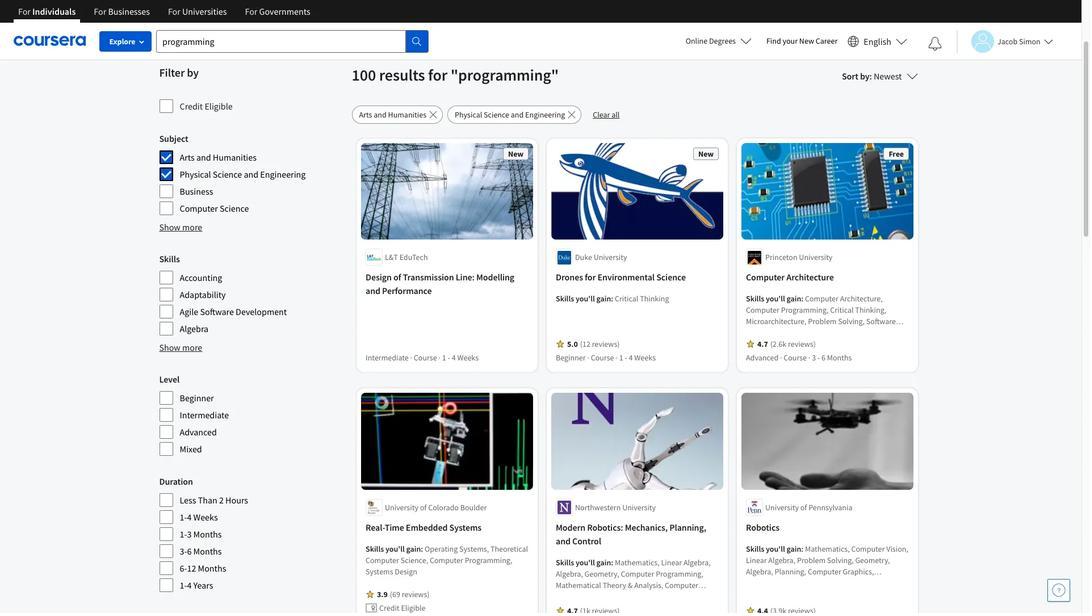 Task type: locate. For each thing, give the bounding box(es) containing it.
2 show more button from the top
[[159, 341, 202, 354]]

3 for from the left
[[168, 6, 181, 17]]

1 vertical spatial eligible
[[401, 603, 425, 613]]

2 horizontal spatial course
[[784, 353, 807, 363]]

individuals
[[32, 6, 76, 17]]

3 course from the left
[[784, 353, 807, 363]]

1 vertical spatial physical
[[180, 169, 211, 180]]

jacob simon
[[998, 36, 1041, 46]]

of for transmission
[[393, 272, 401, 283]]

design down "l&t" at the left
[[366, 272, 392, 283]]

gain
[[596, 294, 611, 304], [787, 294, 801, 304], [406, 544, 421, 554], [787, 544, 801, 554], [596, 558, 611, 568]]

of up real-time embedded systems
[[420, 503, 427, 513]]

l&t
[[385, 252, 398, 263]]

1 1- from the top
[[180, 512, 187, 523]]

for left individuals
[[18, 6, 31, 17]]

programming, up 'problem'
[[781, 305, 829, 316]]

1 horizontal spatial intermediate
[[366, 353, 409, 363]]

0 vertical spatial more
[[182, 222, 202, 233]]

2 1 from the left
[[619, 353, 623, 363]]

skills group
[[159, 252, 345, 336]]

months up 3-6 months at the left of the page
[[193, 529, 222, 540]]

show down business
[[159, 222, 181, 233]]

0 vertical spatial 6
[[822, 353, 826, 363]]

0 vertical spatial show more button
[[159, 220, 202, 234]]

robotics:
[[587, 522, 623, 533]]

planning,
[[670, 522, 706, 533]]

1 horizontal spatial systems
[[449, 522, 481, 533]]

skills
[[159, 253, 180, 265], [556, 294, 574, 304], [746, 294, 764, 304], [366, 544, 384, 554], [746, 544, 764, 554], [556, 558, 574, 568]]

1 horizontal spatial -
[[625, 353, 627, 363]]

1 - from the left
[[448, 353, 450, 363]]

1 vertical spatial advanced
[[180, 427, 217, 438]]

clear
[[593, 110, 610, 120]]

1 vertical spatial 3
[[187, 529, 192, 540]]

1 vertical spatial critical
[[830, 305, 854, 316]]

and down 100 at top
[[374, 110, 387, 120]]

reviews) down 'software-' at right bottom
[[788, 339, 816, 350]]

0 horizontal spatial -
[[448, 353, 450, 363]]

humanities down the results
[[388, 110, 427, 120]]

credit eligible down filter by
[[180, 101, 233, 112]]

1 horizontal spatial physical
[[455, 110, 482, 120]]

reviews)
[[592, 339, 620, 350], [788, 339, 816, 350], [402, 590, 429, 600]]

1 vertical spatial humanities
[[213, 152, 257, 163]]

university up drones for environmental science
[[594, 252, 627, 263]]

2 vertical spatial engineering
[[836, 339, 876, 350]]

0 vertical spatial architecture,
[[840, 294, 883, 304]]

1- down 6-
[[180, 580, 187, 591]]

show notifications image
[[929, 37, 942, 51]]

systems
[[449, 522, 481, 533], [366, 567, 393, 577]]

0 horizontal spatial course
[[414, 353, 437, 363]]

show down algebra
[[159, 342, 181, 353]]

advanced down the 4.7
[[746, 353, 779, 363]]

credit down filter by
[[180, 101, 203, 112]]

computer left science, at the bottom of page
[[366, 555, 399, 566]]

0 horizontal spatial beginner
[[180, 393, 214, 404]]

None search field
[[156, 30, 429, 53]]

0 horizontal spatial arts
[[180, 152, 195, 163]]

of inside design of transmission line: modelling and performance
[[393, 272, 401, 283]]

1 horizontal spatial for
[[585, 272, 596, 283]]

weeks inside the duration group
[[193, 512, 218, 523]]

0 horizontal spatial programming,
[[465, 555, 512, 566]]

university for modern
[[622, 503, 656, 513]]

100 results for "programming"
[[352, 65, 559, 85]]

1 horizontal spatial critical
[[830, 305, 854, 316]]

1- for 1-3 months
[[180, 529, 187, 540]]

1 horizontal spatial credit eligible
[[379, 603, 425, 613]]

arts down subject
[[180, 152, 195, 163]]

4 · from the left
[[616, 353, 618, 363]]

2 more from the top
[[182, 342, 202, 353]]

- for drones for environmental science
[[625, 353, 627, 363]]

architecture, up thinking,
[[840, 294, 883, 304]]

science,
[[401, 555, 428, 566]]

problem
[[808, 317, 837, 327]]

1-3 months
[[180, 529, 222, 540]]

0 vertical spatial credit
[[180, 101, 203, 112]]

6 · from the left
[[808, 353, 810, 363]]

1 vertical spatial engineering
[[260, 169, 306, 180]]

3 up 3-
[[187, 529, 192, 540]]

credit eligible
[[180, 101, 233, 112], [379, 603, 425, 613]]

physical up business
[[180, 169, 211, 180]]

1 vertical spatial architecture,
[[746, 328, 789, 338]]

0 horizontal spatial physical science and engineering
[[180, 169, 306, 180]]

humanities inside subject group
[[213, 152, 257, 163]]

physical down 100 results for "programming"
[[455, 110, 482, 120]]

1 vertical spatial for
[[585, 272, 596, 283]]

reviews) for time
[[402, 590, 429, 600]]

subject group
[[159, 132, 345, 216]]

0 horizontal spatial critical
[[615, 294, 638, 304]]

sort
[[842, 70, 859, 82]]

for right the results
[[428, 65, 448, 85]]

2 course from the left
[[591, 353, 614, 363]]

1 vertical spatial credit eligible
[[379, 603, 425, 613]]

5 · from the left
[[780, 353, 782, 363]]

1 vertical spatial more
[[182, 342, 202, 353]]

you'll down robotics
[[766, 544, 785, 554]]

2 horizontal spatial of
[[800, 503, 807, 513]]

1 horizontal spatial by
[[861, 70, 870, 82]]

advanced inside level group
[[180, 427, 217, 438]]

1 horizontal spatial 1
[[619, 353, 623, 363]]

computer down computer architecture link
[[805, 294, 839, 304]]

1 vertical spatial arts and humanities
[[180, 152, 257, 163]]

0 vertical spatial for
[[428, 65, 448, 85]]

0 horizontal spatial credit
[[180, 101, 203, 112]]

arts and humanities
[[359, 110, 427, 120], [180, 152, 257, 163]]

0 horizontal spatial advanced
[[180, 427, 217, 438]]

arts and humanities down the results
[[359, 110, 427, 120]]

0 vertical spatial intermediate
[[366, 353, 409, 363]]

robotics link
[[746, 521, 909, 534]]

reviews) right (69
[[402, 590, 429, 600]]

show more button
[[159, 220, 202, 234], [159, 341, 202, 354]]

0 horizontal spatial for
[[428, 65, 448, 85]]

software down thinking,
[[866, 317, 896, 327]]

course for computer architecture
[[784, 353, 807, 363]]

6-
[[180, 563, 187, 574]]

0 horizontal spatial humanities
[[213, 152, 257, 163]]

0 horizontal spatial design
[[366, 272, 392, 283]]

show for algebra
[[159, 342, 181, 353]]

1 vertical spatial show more
[[159, 342, 202, 353]]

credit eligible down 3.9 (69 reviews)
[[379, 603, 425, 613]]

advanced for advanced
[[180, 427, 217, 438]]

you'll for drones for environmental science
[[576, 294, 595, 304]]

2 1- from the top
[[180, 529, 187, 540]]

1-
[[180, 512, 187, 523], [180, 529, 187, 540], [180, 580, 187, 591]]

engineering inside computer architecture, computer programming, critical thinking, microarchitecture, problem solving, software architecture, software-defined networking, system software, software engineering
[[836, 339, 876, 350]]

skills you'll gain : down control
[[556, 558, 615, 568]]

you'll for modern robotics:  mechanics, planning, and control
[[576, 558, 595, 568]]

intermediate inside level group
[[180, 410, 229, 421]]

of left pennsylvania
[[800, 503, 807, 513]]

jacob
[[998, 36, 1018, 46]]

skills down "drones"
[[556, 294, 574, 304]]

gain for modern robotics:  mechanics, planning, and control
[[596, 558, 611, 568]]

programming,
[[781, 305, 829, 316], [465, 555, 512, 566]]

show for computer science
[[159, 222, 181, 233]]

agile software development
[[180, 306, 287, 318]]

performance
[[382, 285, 432, 297]]

more down computer science
[[182, 222, 202, 233]]

line:
[[456, 272, 475, 283]]

0 horizontal spatial of
[[393, 272, 401, 283]]

advanced · course · 3 - 6 months
[[746, 353, 852, 363]]

university up mechanics,
[[622, 503, 656, 513]]

2 show more from the top
[[159, 342, 202, 353]]

you'll down "drones"
[[576, 294, 595, 304]]

1- for 1-4 years
[[180, 580, 187, 591]]

show more down algebra
[[159, 342, 202, 353]]

0 horizontal spatial 1
[[442, 353, 446, 363]]

1 horizontal spatial arts
[[359, 110, 372, 120]]

filter by
[[159, 65, 199, 80]]

1 horizontal spatial new
[[698, 149, 714, 159]]

more for algebra
[[182, 342, 202, 353]]

0 vertical spatial credit eligible
[[180, 101, 233, 112]]

weeks
[[457, 353, 479, 363], [634, 353, 656, 363], [193, 512, 218, 523]]

skills inside group
[[159, 253, 180, 265]]

engineering inside button
[[525, 110, 565, 120]]

university up robotics
[[765, 503, 799, 513]]

systems inside 'operating systems, theoretical computer science, computer programming, systems design'
[[366, 567, 393, 577]]

skills you'll gain : up microarchitecture,
[[746, 294, 805, 304]]

duke university
[[575, 252, 627, 263]]

0 horizontal spatial 6
[[187, 546, 192, 557]]

1 show more button from the top
[[159, 220, 202, 234]]

show more for algebra
[[159, 342, 202, 353]]

drones
[[556, 272, 583, 283]]

level group
[[159, 373, 345, 457]]

computer inside subject group
[[180, 203, 218, 214]]

edutech
[[399, 252, 428, 263]]

software inside 'skills' group
[[200, 306, 234, 318]]

0 vertical spatial engineering
[[525, 110, 565, 120]]

0 vertical spatial beginner
[[556, 353, 586, 363]]

0 vertical spatial design
[[366, 272, 392, 283]]

months down defined at the bottom
[[827, 353, 852, 363]]

1 horizontal spatial advanced
[[746, 353, 779, 363]]

show more
[[159, 222, 202, 233], [159, 342, 202, 353]]

show
[[159, 222, 181, 233], [159, 342, 181, 353]]

0 vertical spatial 3
[[812, 353, 816, 363]]

engineering inside subject group
[[260, 169, 306, 180]]

1 vertical spatial beginner
[[180, 393, 214, 404]]

you'll down control
[[576, 558, 595, 568]]

software down adaptability
[[200, 306, 234, 318]]

for governments
[[245, 6, 311, 17]]

2 - from the left
[[625, 353, 627, 363]]

physical science and engineering inside button
[[455, 110, 565, 120]]

show more button for computer science
[[159, 220, 202, 234]]

for universities
[[168, 6, 227, 17]]

architecture, up the 4.7
[[746, 328, 789, 338]]

: down drones for environmental science
[[611, 294, 613, 304]]

arts inside arts and humanities 'button'
[[359, 110, 372, 120]]

for left universities
[[168, 6, 181, 17]]

by right filter
[[187, 65, 199, 80]]

1 vertical spatial intermediate
[[180, 410, 229, 421]]

0 vertical spatial humanities
[[388, 110, 427, 120]]

credit down (69
[[379, 603, 399, 613]]

and inside modern robotics:  mechanics, planning, and control
[[556, 536, 571, 547]]

1 horizontal spatial arts and humanities
[[359, 110, 427, 120]]

adaptability
[[180, 289, 226, 300]]

months for 6-12 months
[[198, 563, 226, 574]]

1 horizontal spatial programming,
[[781, 305, 829, 316]]

you'll down time
[[385, 544, 405, 554]]

0 horizontal spatial weeks
[[193, 512, 218, 523]]

months
[[827, 353, 852, 363], [193, 529, 222, 540], [193, 546, 222, 557], [198, 563, 226, 574]]

online degrees button
[[677, 28, 761, 53]]

: left newest
[[870, 70, 872, 82]]

0 horizontal spatial eligible
[[205, 101, 233, 112]]

2 horizontal spatial new
[[800, 36, 815, 46]]

modelling
[[476, 272, 514, 283]]

systems down boulder
[[449, 522, 481, 533]]

2 show from the top
[[159, 342, 181, 353]]

by
[[187, 65, 199, 80], [861, 70, 870, 82]]

results
[[379, 65, 425, 85]]

critical down environmental
[[615, 294, 638, 304]]

and
[[374, 110, 387, 120], [511, 110, 524, 120], [196, 152, 211, 163], [244, 169, 259, 180], [366, 285, 380, 297], [556, 536, 571, 547]]

0 vertical spatial 1-
[[180, 512, 187, 523]]

1- down less
[[180, 512, 187, 523]]

humanities
[[388, 110, 427, 120], [213, 152, 257, 163]]

university for drones
[[594, 252, 627, 263]]

·
[[410, 353, 412, 363], [438, 353, 440, 363], [587, 353, 589, 363], [616, 353, 618, 363], [780, 353, 782, 363], [808, 353, 810, 363]]

humanities up business
[[213, 152, 257, 163]]

12
[[187, 563, 196, 574]]

for left the governments
[[245, 6, 258, 17]]

duration group
[[159, 475, 345, 593]]

2 horizontal spatial reviews)
[[788, 339, 816, 350]]

software-
[[790, 328, 822, 338]]

intermediate
[[366, 353, 409, 363], [180, 410, 229, 421]]

beginner down 5.0
[[556, 353, 586, 363]]

agile
[[180, 306, 198, 318]]

design down science, at the bottom of page
[[395, 567, 417, 577]]

1 horizontal spatial engineering
[[525, 110, 565, 120]]

robotics
[[746, 522, 780, 533]]

6
[[822, 353, 826, 363], [187, 546, 192, 557]]

: down modern robotics:  mechanics, planning, and control on the bottom right of page
[[611, 558, 613, 568]]

show more down computer science
[[159, 222, 202, 233]]

1 vertical spatial 6
[[187, 546, 192, 557]]

skills down control
[[556, 558, 574, 568]]

1 show more from the top
[[159, 222, 202, 233]]

1 show from the top
[[159, 222, 181, 233]]

1 vertical spatial show
[[159, 342, 181, 353]]

1 vertical spatial 1-
[[180, 529, 187, 540]]

0 horizontal spatial software
[[200, 306, 234, 318]]

physical science and engineering up computer science
[[180, 169, 306, 180]]

1 horizontal spatial eligible
[[401, 603, 425, 613]]

1 for beginner · course · 1 - 4 weeks
[[619, 353, 623, 363]]

show more for computer science
[[159, 222, 202, 233]]

by for sort
[[861, 70, 870, 82]]

1 vertical spatial design
[[395, 567, 417, 577]]

0 horizontal spatial new
[[508, 149, 523, 159]]

4 for from the left
[[245, 6, 258, 17]]

drones for environmental science link
[[556, 271, 719, 284]]

beginner inside level group
[[180, 393, 214, 404]]

2 horizontal spatial engineering
[[836, 339, 876, 350]]

arts and humanities inside subject group
[[180, 152, 257, 163]]

1 1 from the left
[[442, 353, 446, 363]]

of for pennsylvania
[[800, 503, 807, 513]]

show more button down algebra
[[159, 341, 202, 354]]

0 vertical spatial physical
[[455, 110, 482, 120]]

for right "drones"
[[585, 272, 596, 283]]

gain for drones for environmental science
[[596, 294, 611, 304]]

and down the "programming"
[[511, 110, 524, 120]]

weeks for intermediate · course · 1 - 4 weeks
[[457, 353, 479, 363]]

1 horizontal spatial humanities
[[388, 110, 427, 120]]

design
[[366, 272, 392, 283], [395, 567, 417, 577]]

science
[[484, 110, 510, 120], [213, 169, 242, 180], [220, 203, 249, 214], [656, 272, 686, 283]]

northwestern university
[[575, 503, 656, 513]]

gain down control
[[596, 558, 611, 568]]

:
[[870, 70, 872, 82], [611, 294, 613, 304], [801, 294, 804, 304], [421, 544, 423, 554], [801, 544, 804, 554], [611, 558, 613, 568]]

more down algebra
[[182, 342, 202, 353]]

physical science and engineering inside subject group
[[180, 169, 306, 180]]

university up time
[[385, 503, 418, 513]]

-
[[448, 353, 450, 363], [625, 353, 627, 363], [818, 353, 820, 363]]

computer
[[180, 203, 218, 214], [746, 272, 785, 283], [805, 294, 839, 304], [746, 305, 780, 316], [366, 555, 399, 566], [430, 555, 463, 566]]

boulder
[[460, 503, 487, 513]]

1 vertical spatial physical science and engineering
[[180, 169, 306, 180]]

and down modern on the right
[[556, 536, 571, 547]]

: down robotics 'link'
[[801, 544, 804, 554]]

time
[[385, 522, 404, 533]]

1- up 3-
[[180, 529, 187, 540]]

of up performance
[[393, 272, 401, 283]]

1 horizontal spatial 6
[[822, 353, 826, 363]]

solving,
[[838, 317, 865, 327]]

4.7
[[757, 339, 768, 350]]

university up 'architecture'
[[799, 252, 833, 263]]

3 - from the left
[[818, 353, 820, 363]]

0 horizontal spatial by
[[187, 65, 199, 80]]

0 horizontal spatial systems
[[366, 567, 393, 577]]

0 vertical spatial programming,
[[781, 305, 829, 316]]

arts and humanities up business
[[180, 152, 257, 163]]

for for universities
[[168, 6, 181, 17]]

gain down robotics 'link'
[[787, 544, 801, 554]]

months up years on the bottom left
[[198, 563, 226, 574]]

reviews) up beginner · course · 1 - 4 weeks
[[592, 339, 620, 350]]

1 for from the left
[[18, 6, 31, 17]]

1 horizontal spatial weeks
[[457, 353, 479, 363]]

1 horizontal spatial reviews)
[[592, 339, 620, 350]]

critical inside computer architecture, computer programming, critical thinking, microarchitecture, problem solving, software architecture, software-defined networking, system software, software engineering
[[830, 305, 854, 316]]

0 vertical spatial show more
[[159, 222, 202, 233]]

physical
[[455, 110, 482, 120], [180, 169, 211, 180]]

3-6 months
[[180, 546, 222, 557]]

intermediate for intermediate · course · 1 - 4 weeks
[[366, 353, 409, 363]]

computer down business
[[180, 203, 218, 214]]

and left performance
[[366, 285, 380, 297]]

3 down 'software-' at right bottom
[[812, 353, 816, 363]]

0 horizontal spatial 3
[[187, 529, 192, 540]]

skills you'll gain :
[[746, 294, 805, 304], [366, 544, 425, 554], [746, 544, 805, 554], [556, 558, 615, 568]]

environmental
[[598, 272, 655, 283]]

by right "sort"
[[861, 70, 870, 82]]

2 horizontal spatial weeks
[[634, 353, 656, 363]]

arts down 100 at top
[[359, 110, 372, 120]]

4
[[452, 353, 456, 363], [629, 353, 633, 363], [187, 512, 192, 523], [187, 580, 192, 591]]

1 more from the top
[[182, 222, 202, 233]]

0 horizontal spatial physical
[[180, 169, 211, 180]]

2 horizontal spatial -
[[818, 353, 820, 363]]

1 horizontal spatial 3
[[812, 353, 816, 363]]

0 vertical spatial arts and humanities
[[359, 110, 427, 120]]

credit
[[180, 101, 203, 112], [379, 603, 399, 613]]

for left businesses
[[94, 6, 106, 17]]

critical up solving,
[[830, 305, 854, 316]]

for
[[18, 6, 31, 17], [94, 6, 106, 17], [168, 6, 181, 17], [245, 6, 258, 17]]

1 vertical spatial arts
[[180, 152, 195, 163]]

0 horizontal spatial engineering
[[260, 169, 306, 180]]

for businesses
[[94, 6, 150, 17]]

physical science and engineering down the "programming"
[[455, 110, 565, 120]]

2 · from the left
[[438, 353, 440, 363]]

months up 6-12 months
[[193, 546, 222, 557]]

than
[[198, 495, 217, 506]]

eligible
[[205, 101, 233, 112], [401, 603, 425, 613]]

design of transmission line: modelling and performance link
[[366, 271, 529, 298]]

2 vertical spatial 1-
[[180, 580, 187, 591]]

0 vertical spatial critical
[[615, 294, 638, 304]]

2 for from the left
[[94, 6, 106, 17]]

theoretical
[[490, 544, 528, 554]]

beginner up mixed
[[180, 393, 214, 404]]

thinking
[[640, 294, 669, 304]]

1- for 1-4 weeks
[[180, 512, 187, 523]]

skills down robotics
[[746, 544, 764, 554]]

advanced up mixed
[[180, 427, 217, 438]]

programming, inside computer architecture, computer programming, critical thinking, microarchitecture, problem solving, software architecture, software-defined networking, system software, software engineering
[[781, 305, 829, 316]]

and inside design of transmission line: modelling and performance
[[366, 285, 380, 297]]

systems up 3.9 on the bottom left of the page
[[366, 567, 393, 577]]

jacob simon button
[[957, 30, 1054, 53]]

1 horizontal spatial of
[[420, 503, 427, 513]]

3 1- from the top
[[180, 580, 187, 591]]

0 vertical spatial show
[[159, 222, 181, 233]]

6 up 12
[[187, 546, 192, 557]]

software down 'software-' at right bottom
[[805, 339, 835, 350]]

sort by : newest
[[842, 70, 902, 82]]



Task type: vqa. For each thing, say whether or not it's contained in the screenshot.
show more
yes



Task type: describe. For each thing, give the bounding box(es) containing it.
gain down computer architecture
[[787, 294, 801, 304]]

humanities inside 'button'
[[388, 110, 427, 120]]

design inside 'operating systems, theoretical computer science, computer programming, systems design'
[[395, 567, 417, 577]]

explore
[[109, 36, 135, 47]]

(12
[[580, 339, 590, 350]]

banner navigation
[[9, 0, 320, 31]]

show more button for algebra
[[159, 341, 202, 354]]

career
[[816, 36, 838, 46]]

physical inside button
[[455, 110, 482, 120]]

modern
[[556, 522, 585, 533]]

1 horizontal spatial software
[[805, 339, 835, 350]]

beginner for beginner
[[180, 393, 214, 404]]

level
[[159, 374, 180, 385]]

science inside button
[[484, 110, 510, 120]]

physical inside subject group
[[180, 169, 211, 180]]

pennsylvania
[[809, 503, 853, 513]]

course for drones for environmental science
[[591, 353, 614, 363]]

clear all
[[593, 110, 620, 120]]

1 for intermediate · course · 1 - 4 weeks
[[442, 353, 446, 363]]

and inside 'button'
[[374, 110, 387, 120]]

networking,
[[850, 328, 890, 338]]

real-time embedded systems link
[[366, 521, 529, 534]]

software,
[[772, 339, 803, 350]]

: down 'architecture'
[[801, 294, 804, 304]]

intermediate for intermediate
[[180, 410, 229, 421]]

skills you'll gain : down robotics
[[746, 544, 805, 554]]

of for colorado
[[420, 503, 427, 513]]

princeton university
[[765, 252, 833, 263]]

algebra
[[180, 323, 209, 335]]

arts inside subject group
[[180, 152, 195, 163]]

you'll up microarchitecture,
[[766, 294, 785, 304]]

(69
[[390, 590, 400, 600]]

1 course from the left
[[414, 353, 437, 363]]

more for computer science
[[182, 222, 202, 233]]

thinking,
[[855, 305, 886, 316]]

programming, inside 'operating systems, theoretical computer science, computer programming, systems design'
[[465, 555, 512, 566]]

"programming"
[[451, 65, 559, 85]]

computer architecture
[[746, 272, 834, 283]]

3 · from the left
[[587, 353, 589, 363]]

1-4 years
[[180, 580, 213, 591]]

hours
[[226, 495, 248, 506]]

microarchitecture,
[[746, 317, 807, 327]]

you'll for robotics
[[766, 544, 785, 554]]

2
[[219, 495, 224, 506]]

0 vertical spatial systems
[[449, 522, 481, 533]]

free
[[889, 149, 904, 159]]

system
[[746, 339, 770, 350]]

and inside button
[[511, 110, 524, 120]]

1 horizontal spatial credit
[[379, 603, 399, 613]]

3 inside the duration group
[[187, 529, 192, 540]]

embedded
[[406, 522, 448, 533]]

reviews) for architecture
[[788, 339, 816, 350]]

operating
[[425, 544, 458, 554]]

reviews) for for
[[592, 339, 620, 350]]

gain up science, at the bottom of page
[[406, 544, 421, 554]]

find your new career
[[767, 36, 838, 46]]

and up computer science
[[244, 169, 259, 180]]

defined
[[822, 328, 848, 338]]

months for 3-6 months
[[193, 546, 222, 557]]

and up business
[[196, 152, 211, 163]]

degrees
[[709, 36, 736, 46]]

explore button
[[99, 31, 152, 52]]

coursera image
[[14, 32, 86, 50]]

skills up microarchitecture,
[[746, 294, 764, 304]]

university for computer
[[799, 252, 833, 263]]

simon
[[1020, 36, 1041, 46]]

months for 1-3 months
[[193, 529, 222, 540]]

6 inside the duration group
[[187, 546, 192, 557]]

mechanics,
[[625, 522, 668, 533]]

3.9 (69 reviews)
[[377, 590, 429, 600]]

for for governments
[[245, 6, 258, 17]]

computer science
[[180, 203, 249, 214]]

skills you'll gain : critical thinking
[[556, 294, 669, 304]]

transmission
[[403, 272, 454, 283]]

design inside design of transmission line: modelling and performance
[[366, 272, 392, 283]]

help center image
[[1053, 584, 1066, 598]]

computer up microarchitecture,
[[746, 305, 780, 316]]

universities
[[182, 6, 227, 17]]

6-12 months
[[180, 563, 226, 574]]

critical for :
[[615, 294, 638, 304]]

physical science and engineering button
[[448, 106, 582, 124]]

colorado
[[428, 503, 459, 513]]

find your new career link
[[761, 34, 844, 48]]

princeton
[[765, 252, 798, 263]]

skills you'll gain : down time
[[366, 544, 425, 554]]

university of pennsylvania
[[765, 503, 853, 513]]

online degrees
[[686, 36, 736, 46]]

3-
[[180, 546, 187, 557]]

businesses
[[108, 6, 150, 17]]

business
[[180, 186, 213, 197]]

modern robotics:  mechanics, planning, and control
[[556, 522, 706, 547]]

new for drones for environmental science
[[698, 149, 714, 159]]

beginner · course · 1 - 4 weeks
[[556, 353, 656, 363]]

design of transmission line: modelling and performance
[[366, 272, 514, 297]]

english
[[864, 36, 892, 47]]

0 vertical spatial eligible
[[205, 101, 233, 112]]

northwestern
[[575, 503, 621, 513]]

governments
[[259, 6, 311, 17]]

your
[[783, 36, 798, 46]]

development
[[236, 306, 287, 318]]

1-4 weeks
[[180, 512, 218, 523]]

2 horizontal spatial software
[[866, 317, 896, 327]]

for for individuals
[[18, 6, 31, 17]]

- for computer architecture
[[818, 353, 820, 363]]

mixed
[[180, 444, 202, 455]]

0 horizontal spatial credit eligible
[[180, 101, 233, 112]]

modern robotics:  mechanics, planning, and control link
[[556, 521, 719, 548]]

duration
[[159, 476, 193, 487]]

for for businesses
[[94, 6, 106, 17]]

critical for programming,
[[830, 305, 854, 316]]

5.0 (12 reviews)
[[567, 339, 620, 350]]

weeks for beginner · course · 1 - 4 weeks
[[634, 353, 656, 363]]

new for design of transmission line: modelling and performance
[[508, 149, 523, 159]]

100
[[352, 65, 376, 85]]

beginner for beginner · course · 1 - 4 weeks
[[556, 353, 586, 363]]

systems,
[[459, 544, 489, 554]]

online
[[686, 36, 708, 46]]

less than 2 hours
[[180, 495, 248, 506]]

operating systems, theoretical computer science, computer programming, systems design
[[366, 544, 528, 577]]

1 horizontal spatial architecture,
[[840, 294, 883, 304]]

by for filter
[[187, 65, 199, 80]]

computer architecture, computer programming, critical thinking, microarchitecture, problem solving, software architecture, software-defined networking, system software, software engineering
[[746, 294, 896, 350]]

advanced for advanced · course · 3 - 6 months
[[746, 353, 779, 363]]

control
[[572, 536, 601, 547]]

: up science, at the bottom of page
[[421, 544, 423, 554]]

computer down princeton
[[746, 272, 785, 283]]

gain for robotics
[[787, 544, 801, 554]]

less
[[180, 495, 196, 506]]

duke
[[575, 252, 592, 263]]

arts and humanities inside 'button'
[[359, 110, 427, 120]]

real-
[[366, 522, 385, 533]]

What do you want to learn? text field
[[156, 30, 406, 53]]

5.0
[[567, 339, 578, 350]]

4.7 (2.6k reviews)
[[757, 339, 816, 350]]

computer down operating
[[430, 555, 463, 566]]

clear all button
[[586, 106, 627, 124]]

newest
[[874, 70, 902, 82]]

english button
[[844, 23, 912, 60]]

1 · from the left
[[410, 353, 412, 363]]

skills down real-
[[366, 544, 384, 554]]

drones for environmental science
[[556, 272, 686, 283]]



